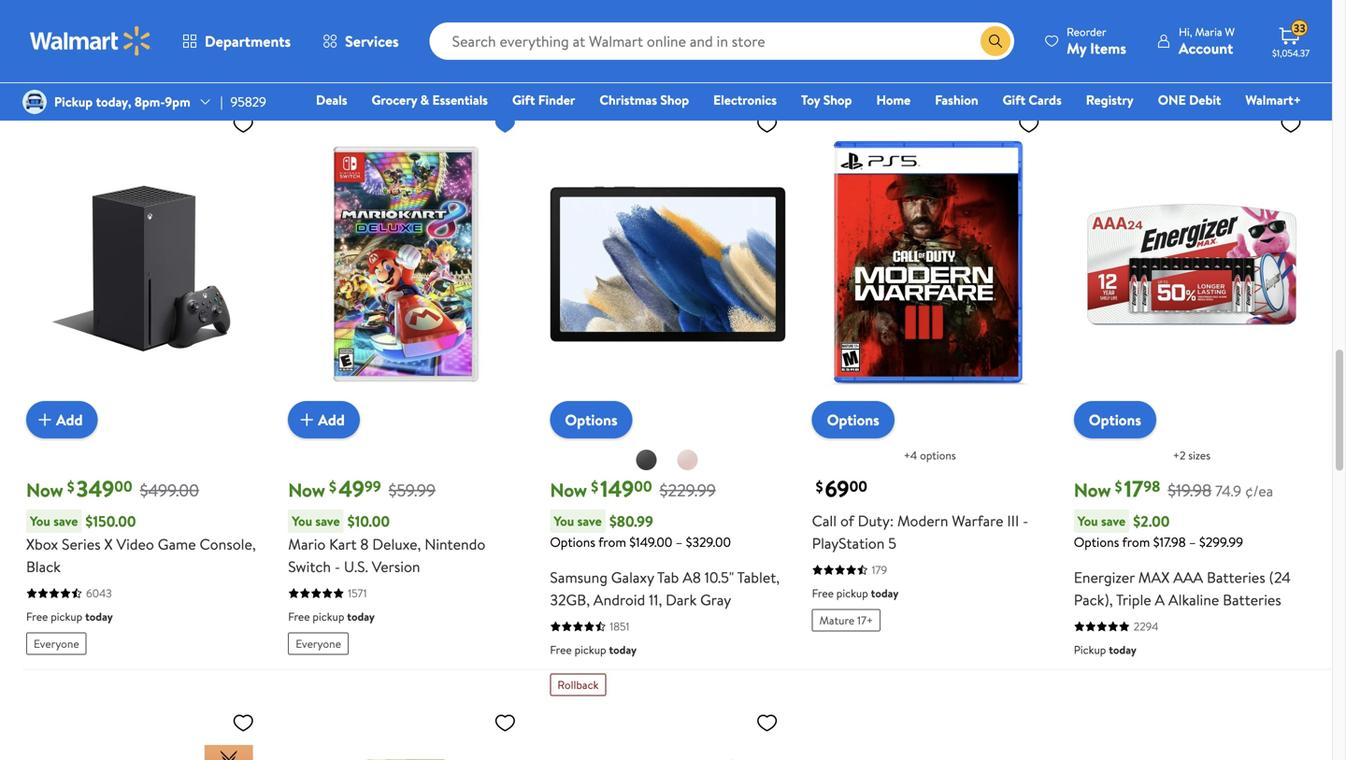 Task type: vqa. For each thing, say whether or not it's contained in the screenshot.
ONE Debit
yes



Task type: describe. For each thing, give the bounding box(es) containing it.
best seller for 69
[[820, 78, 870, 94]]

walmart+ link
[[1237, 90, 1310, 110]]

+2 sizes
[[1173, 447, 1211, 463]]

free down 32gb,
[[550, 642, 572, 658]]

now for 149
[[550, 477, 587, 503]]

now inside now $ 17 98 $19.98 74.9 ¢/ea
[[1074, 477, 1111, 503]]

save for 49
[[316, 512, 340, 530]]

rollback for 149
[[558, 78, 599, 94]]

hi, maria w account
[[1179, 24, 1235, 58]]

today down the 2294
[[1109, 642, 1137, 658]]

price when purchased online
[[22, 51, 207, 71]]

now for 349
[[26, 477, 63, 503]]

you for 149
[[554, 512, 574, 530]]

w
[[1225, 24, 1235, 40]]

now $ 349 00 $499.00
[[26, 473, 199, 504]]

you save $80.99 options from $149.00 – $329.00
[[550, 511, 731, 551]]

shop for toy shop
[[824, 91, 852, 109]]

of
[[841, 511, 854, 531]]

finder
[[538, 91, 575, 109]]

gift for gift finder
[[512, 91, 535, 109]]

one debit
[[1158, 91, 1222, 109]]

switch
[[288, 556, 331, 577]]

options inside you save $80.99 options from $149.00 – $329.00
[[550, 533, 596, 551]]

maria
[[1195, 24, 1223, 40]]

$10.00
[[348, 511, 390, 532]]

| 95829
[[220, 93, 266, 111]]

9pm
[[165, 93, 190, 111]]

deal
[[34, 78, 56, 94]]

samsung galaxy tab a8 10.5" tablet, 32gb, android 11, dark gray
[[550, 567, 780, 610]]

gift cards
[[1003, 91, 1062, 109]]

modern
[[898, 511, 949, 531]]

services button
[[307, 19, 415, 64]]

registry link
[[1078, 90, 1142, 110]]

iii
[[1007, 511, 1020, 531]]

best for 69
[[820, 78, 841, 94]]

179
[[872, 562, 887, 578]]

toy shop link
[[793, 90, 861, 110]]

items
[[1090, 38, 1127, 58]]

gray
[[701, 590, 732, 610]]

electronics link
[[705, 90, 786, 110]]

hi,
[[1179, 24, 1193, 40]]

save for 149
[[578, 512, 602, 530]]

remove from favorites list, mario kart 8 deluxe, nintendo switch - u.s. version image
[[494, 112, 517, 136]]

mature
[[820, 612, 855, 628]]

add to favorites list, energizer max aaa batteries (24 pack), triple a alkaline batteries image
[[1280, 112, 1303, 136]]

$229.99
[[660, 479, 716, 502]]

&
[[420, 91, 429, 109]]

gift finder
[[512, 91, 575, 109]]

aaa
[[1174, 567, 1204, 588]]

add to favorites list, gotham steel diamond pots and pans set nonstick cookware set includes skillets fry pans stock pots, dishwasher and oven safe12 pcs image
[[756, 711, 779, 735]]

options link for $19.98
[[1074, 401, 1157, 439]]

mature 17+
[[820, 612, 873, 628]]

95829
[[230, 93, 266, 111]]

warfare
[[952, 511, 1004, 531]]

shop for christmas shop
[[661, 91, 689, 109]]

pickup up 'mature 17+'
[[837, 585, 868, 601]]

tab
[[657, 567, 679, 588]]

save for 349
[[54, 512, 78, 530]]

deluxe,
[[372, 534, 421, 554]]

toy shop
[[801, 91, 852, 109]]

purchased
[[97, 51, 164, 71]]

a8
[[683, 567, 701, 588]]

fashion
[[935, 91, 979, 109]]

options link for 69
[[812, 401, 895, 439]]

reorder my items
[[1067, 24, 1127, 58]]

pickup for pickup today
[[1074, 642, 1107, 658]]

xbox series x video game console, black image
[[26, 105, 262, 424]]

$329.00
[[686, 533, 731, 551]]

98
[[1144, 476, 1161, 496]]

everyone for 49
[[296, 636, 341, 652]]

departments
[[205, 31, 291, 51]]

home
[[877, 91, 911, 109]]

add to cart image
[[34, 409, 56, 431]]

+4
[[904, 447, 918, 463]]

my
[[1067, 38, 1087, 58]]

- inside you save $10.00 mario kart 8 deluxe, nintendo switch - u.s. version
[[335, 556, 340, 577]]

options link for $229.99
[[550, 401, 633, 439]]

– for 17
[[1189, 533, 1196, 551]]

black
[[26, 556, 61, 577]]

deals inside "link"
[[316, 91, 347, 109]]

android
[[594, 590, 645, 610]]

samsung galaxy tab a8 10.5" tablet, 32gb, android 11, dark gray image
[[550, 105, 786, 424]]

now $ 49 99 $59.99
[[288, 473, 436, 504]]

add for 49
[[318, 409, 345, 430]]

pickup down 32gb,
[[575, 642, 606, 658]]

free pickup today down "1571"
[[288, 609, 375, 625]]

today down 6043
[[85, 609, 113, 625]]

rollback for 17
[[1082, 78, 1123, 94]]

you save $150.00 xbox series x video game console, black
[[26, 511, 256, 577]]

$59.99
[[389, 479, 436, 502]]

5
[[889, 533, 897, 554]]

xbox
[[26, 534, 58, 554]]

Search search field
[[430, 22, 1015, 60]]

1571
[[348, 585, 367, 601]]

mario kart 8 deluxe, nintendo switch - u.s. version image
[[288, 105, 524, 424]]

free down switch
[[288, 609, 310, 625]]

triple
[[1117, 590, 1152, 610]]

$ for 49
[[329, 477, 337, 497]]

console,
[[200, 534, 256, 554]]

nintendo
[[425, 534, 486, 554]]

flash deals (13)
[[22, 11, 140, 37]]

pack),
[[1074, 590, 1113, 610]]

u.s.
[[344, 556, 368, 577]]

32gb,
[[550, 590, 590, 610]]

you save $10.00 mario kart 8 deluxe, nintendo switch - u.s. version
[[288, 511, 486, 577]]

pink image
[[677, 449, 699, 471]]

toy
[[801, 91, 820, 109]]

one debit link
[[1150, 90, 1230, 110]]

today down "1571"
[[347, 609, 375, 625]]

from for 17
[[1123, 533, 1150, 551]]

christmas shop link
[[591, 90, 698, 110]]

10.5"
[[705, 567, 734, 588]]

$80.99
[[610, 511, 653, 532]]

version
[[372, 556, 420, 577]]

nicorette mini nicotine lozenges stop smoking aid 2 mg mint - 20 ct image
[[288, 704, 524, 760]]

349
[[76, 473, 114, 504]]

everyone for 349
[[34, 636, 79, 652]]

00 for 349
[[114, 476, 132, 496]]

add button for 349
[[26, 401, 98, 439]]

services
[[345, 31, 399, 51]]

pickup down 'black'
[[51, 609, 82, 625]]

energizer max aaa batteries (24 pack), triple a alkaline batteries
[[1074, 567, 1291, 610]]



Task type: locate. For each thing, give the bounding box(es) containing it.
save inside you save $10.00 mario kart 8 deluxe, nintendo switch - u.s. version
[[316, 512, 340, 530]]

galaxy
[[611, 567, 654, 588]]

shop right "toy" on the right of the page
[[824, 91, 852, 109]]

free up mature
[[812, 585, 834, 601]]

$ inside now $ 17 98 $19.98 74.9 ¢/ea
[[1115, 477, 1123, 497]]

options
[[920, 447, 956, 463]]

1 best from the left
[[296, 78, 317, 94]]

you inside you save $10.00 mario kart 8 deluxe, nintendo switch - u.s. version
[[292, 512, 312, 530]]

now left 49
[[288, 477, 325, 503]]

today
[[871, 585, 899, 601], [85, 609, 113, 625], [347, 609, 375, 625], [609, 642, 637, 658], [1109, 642, 1137, 658]]

$2.00
[[1134, 511, 1170, 532]]

$17.98
[[1154, 533, 1186, 551]]

$ inside "now $ 149 00 $229.99"
[[591, 477, 599, 497]]

1 add from the left
[[56, 409, 83, 430]]

options up '17' at the bottom of the page
[[1089, 410, 1142, 430]]

from down $80.99
[[599, 533, 626, 551]]

best seller
[[296, 78, 346, 94], [820, 78, 870, 94]]

from for 149
[[599, 533, 626, 551]]

11,
[[649, 590, 662, 610]]

online
[[167, 51, 207, 71]]

1 everyone from the left
[[34, 636, 79, 652]]

now left '149'
[[550, 477, 587, 503]]

today down 179
[[871, 585, 899, 601]]

video
[[116, 534, 154, 554]]

you for 349
[[30, 512, 50, 530]]

christmas shop
[[600, 91, 689, 109]]

free pickup today up 'mature 17+'
[[812, 585, 899, 601]]

mario
[[288, 534, 326, 554]]

2 best seller from the left
[[820, 78, 870, 94]]

0 vertical spatial pickup
[[54, 93, 93, 111]]

gift inside gift finder link
[[512, 91, 535, 109]]

pikmin 4 - nintendo switch image
[[26, 704, 262, 760]]

options inside you save $2.00 options from $17.98 – $299.99
[[1074, 533, 1120, 551]]

best seller left home
[[820, 78, 870, 94]]

departments button
[[166, 19, 307, 64]]

energizer max aaa batteries (24 pack), triple a alkaline batteries image
[[1074, 105, 1310, 424]]

options up the energizer at right
[[1074, 533, 1120, 551]]

4 now from the left
[[1074, 477, 1111, 503]]

add to favorites list, call of duty: modern warfare iii - playstation 5 image
[[1018, 112, 1041, 136]]

2 00 from the left
[[634, 476, 652, 496]]

essentials
[[432, 91, 488, 109]]

1 gift from the left
[[512, 91, 535, 109]]

now
[[26, 477, 63, 503], [288, 477, 325, 503], [550, 477, 587, 503], [1074, 477, 1111, 503]]

0 horizontal spatial from
[[599, 533, 626, 551]]

save inside "you save $150.00 xbox series x video game console, black"
[[54, 512, 78, 530]]

options for 69
[[827, 410, 880, 430]]

deals left grocery
[[316, 91, 347, 109]]

search icon image
[[988, 34, 1003, 49]]

- inside the call of duty: modern warfare iii - playstation 5
[[1023, 511, 1029, 531]]

best seller for $59.99
[[296, 78, 346, 94]]

dark
[[666, 590, 697, 610]]

from inside you save $2.00 options from $17.98 – $299.99
[[1123, 533, 1150, 551]]

1 horizontal spatial best
[[820, 78, 841, 94]]

from inside you save $80.99 options from $149.00 – $329.00
[[599, 533, 626, 551]]

gift for gift cards
[[1003, 91, 1026, 109]]

pickup left today,
[[54, 93, 93, 111]]

|
[[220, 93, 223, 111]]

add for 349
[[56, 409, 83, 430]]

0 horizontal spatial best
[[296, 78, 317, 94]]

1 – from the left
[[676, 533, 683, 551]]

batteries down (24
[[1223, 590, 1282, 610]]

home link
[[868, 90, 919, 110]]

1 horizontal spatial gift
[[1003, 91, 1026, 109]]

you up the energizer at right
[[1078, 512, 1098, 530]]

debit
[[1190, 91, 1222, 109]]

1 horizontal spatial shop
[[824, 91, 852, 109]]

from down $2.00
[[1123, 533, 1150, 551]]

+4 options
[[904, 447, 956, 463]]

kart
[[329, 534, 357, 554]]

add button up 349
[[26, 401, 98, 439]]

$ left 349
[[67, 477, 75, 497]]

0 horizontal spatial seller
[[320, 78, 346, 94]]

4 you from the left
[[1078, 512, 1098, 530]]

0 horizontal spatial gift
[[512, 91, 535, 109]]

add to cart image
[[296, 409, 318, 431]]

alkaline
[[1169, 590, 1220, 610]]

2 you from the left
[[292, 512, 312, 530]]

3 you from the left
[[554, 512, 574, 530]]

2 save from the left
[[316, 512, 340, 530]]

rollback
[[558, 78, 599, 94], [1082, 78, 1123, 94], [558, 677, 599, 693]]

now inside "now $ 149 00 $229.99"
[[550, 477, 587, 503]]

now inside now $ 349 00 $499.00
[[26, 477, 63, 503]]

2 horizontal spatial 00
[[850, 476, 868, 496]]

– inside you save $2.00 options from $17.98 – $299.99
[[1189, 533, 1196, 551]]

(13)
[[117, 15, 140, 36]]

best for $59.99
[[296, 78, 317, 94]]

free pickup today down 6043
[[26, 609, 113, 625]]

1 horizontal spatial -
[[1023, 511, 1029, 531]]

options up '149'
[[565, 410, 618, 430]]

0 horizontal spatial best seller
[[296, 78, 346, 94]]

1 you from the left
[[30, 512, 50, 530]]

2 horizontal spatial options link
[[1074, 401, 1157, 439]]

0 horizontal spatial options link
[[550, 401, 633, 439]]

gift up add to favorites list, call of duty: modern warfare iii - playstation 5 icon
[[1003, 91, 1026, 109]]

4 $ from the left
[[816, 477, 823, 497]]

0 horizontal spatial –
[[676, 533, 683, 551]]

pickup down pack),
[[1074, 642, 1107, 658]]

17
[[1124, 473, 1144, 504]]

49
[[338, 473, 365, 504]]

1 horizontal spatial add button
[[288, 401, 360, 439]]

add to favorites list, samsung galaxy tab a8 10.5" tablet, 32gb, android 11, dark gray image
[[756, 112, 779, 136]]

christmas
[[600, 91, 657, 109]]

 image
[[22, 90, 47, 114]]

$ left '17' at the bottom of the page
[[1115, 477, 1123, 497]]

gotham steel diamond pots and pans set nonstick cookware set includes skillets fry pans stock pots, dishwasher and oven safe12 pcs image
[[550, 704, 786, 760]]

1 horizontal spatial options link
[[812, 401, 895, 439]]

1 now from the left
[[26, 477, 63, 503]]

you inside you save $2.00 options from $17.98 – $299.99
[[1078, 512, 1098, 530]]

you up mario
[[292, 512, 312, 530]]

options link up '17' at the bottom of the page
[[1074, 401, 1157, 439]]

2 add from the left
[[318, 409, 345, 430]]

1 best seller from the left
[[296, 78, 346, 94]]

deals link
[[308, 90, 356, 110]]

add button up 49
[[288, 401, 360, 439]]

today down 1851
[[609, 642, 637, 658]]

$ inside now $ 49 99 $59.99
[[329, 477, 337, 497]]

x
[[104, 534, 113, 554]]

you inside you save $80.99 options from $149.00 – $329.00
[[554, 512, 574, 530]]

tablet,
[[737, 567, 780, 588]]

5 $ from the left
[[1115, 477, 1123, 497]]

when
[[59, 51, 94, 71]]

00 inside $ 69 00
[[850, 476, 868, 496]]

options link up '149'
[[550, 401, 633, 439]]

1 options link from the left
[[550, 401, 633, 439]]

save inside you save $80.99 options from $149.00 – $329.00
[[578, 512, 602, 530]]

00 inside now $ 349 00 $499.00
[[114, 476, 132, 496]]

today,
[[96, 93, 131, 111]]

$ for 349
[[67, 477, 75, 497]]

3 $ from the left
[[591, 477, 599, 497]]

1 save from the left
[[54, 512, 78, 530]]

1 vertical spatial batteries
[[1223, 590, 1282, 610]]

options up $ 69 00
[[827, 410, 880, 430]]

free pickup today down 1851
[[550, 642, 637, 658]]

74.9
[[1216, 481, 1242, 501]]

add to favorites list, nicorette mini nicotine lozenges stop smoking aid 2 mg mint - 20 ct image
[[494, 711, 517, 735]]

add to favorites list, pikmin 4 - nintendo switch image
[[232, 711, 255, 735]]

2 – from the left
[[1189, 533, 1196, 551]]

-
[[1023, 511, 1029, 531], [335, 556, 340, 577]]

grocery & essentials
[[372, 91, 488, 109]]

– right $149.00
[[676, 533, 683, 551]]

1 horizontal spatial pickup
[[1074, 642, 1107, 658]]

$499.00
[[140, 479, 199, 502]]

1 horizontal spatial deals
[[316, 91, 347, 109]]

2 shop from the left
[[824, 91, 852, 109]]

now inside now $ 49 99 $59.99
[[288, 477, 325, 503]]

8pm-
[[134, 93, 165, 111]]

2 add button from the left
[[288, 401, 360, 439]]

00 for 149
[[634, 476, 652, 496]]

33
[[1294, 20, 1306, 36]]

gift up remove from favorites list, mario kart 8 deluxe, nintendo switch - u.s. version image
[[512, 91, 535, 109]]

$ left '69'
[[816, 477, 823, 497]]

walmart image
[[30, 26, 151, 56]]

1 horizontal spatial seller
[[844, 78, 870, 94]]

1 horizontal spatial add
[[318, 409, 345, 430]]

$ inside $ 69 00
[[816, 477, 823, 497]]

add button for 49
[[288, 401, 360, 439]]

1 vertical spatial pickup
[[1074, 642, 1107, 658]]

registry
[[1086, 91, 1134, 109]]

save up series
[[54, 512, 78, 530]]

now $ 149 00 $229.99
[[550, 473, 716, 504]]

1 seller from the left
[[320, 78, 346, 94]]

2 options link from the left
[[812, 401, 895, 439]]

- left u.s.
[[335, 556, 340, 577]]

1 horizontal spatial everyone
[[296, 636, 341, 652]]

0 horizontal spatial shop
[[661, 91, 689, 109]]

$1,054.37
[[1273, 47, 1310, 59]]

3 save from the left
[[578, 512, 602, 530]]

save up kart
[[316, 512, 340, 530]]

2 $ from the left
[[329, 477, 337, 497]]

seller for $59.99
[[320, 78, 346, 94]]

0 horizontal spatial -
[[335, 556, 340, 577]]

options link up $ 69 00
[[812, 401, 895, 439]]

- right iii in the bottom of the page
[[1023, 511, 1029, 531]]

seller for 69
[[844, 78, 870, 94]]

2 best from the left
[[820, 78, 841, 94]]

options up samsung on the left bottom
[[550, 533, 596, 551]]

3 now from the left
[[550, 477, 587, 503]]

duty:
[[858, 511, 894, 531]]

0 horizontal spatial pickup
[[54, 93, 93, 111]]

pickup down switch
[[313, 609, 344, 625]]

0 vertical spatial batteries
[[1207, 567, 1266, 588]]

1 vertical spatial deals
[[316, 91, 347, 109]]

– right $17.98
[[1189, 533, 1196, 551]]

free
[[812, 585, 834, 601], [26, 609, 48, 625], [288, 609, 310, 625], [550, 642, 572, 658]]

now left '17' at the bottom of the page
[[1074, 477, 1111, 503]]

add up 49
[[318, 409, 345, 430]]

gift inside gift cards link
[[1003, 91, 1026, 109]]

series
[[62, 534, 101, 554]]

save left $2.00
[[1102, 512, 1126, 530]]

00 inside "now $ 149 00 $229.99"
[[634, 476, 652, 496]]

1 horizontal spatial best seller
[[820, 78, 870, 94]]

$150.00
[[85, 511, 136, 532]]

1 vertical spatial -
[[335, 556, 340, 577]]

$ left '149'
[[591, 477, 599, 497]]

options for $19.98
[[1089, 410, 1142, 430]]

0 horizontal spatial deals
[[69, 11, 114, 37]]

save inside you save $2.00 options from $17.98 – $299.99
[[1102, 512, 1126, 530]]

rollback down items
[[1082, 78, 1123, 94]]

best left home link
[[820, 78, 841, 94]]

you up xbox
[[30, 512, 50, 530]]

2 from from the left
[[1123, 533, 1150, 551]]

8
[[360, 534, 369, 554]]

call
[[812, 511, 837, 531]]

$ inside now $ 349 00 $499.00
[[67, 477, 75, 497]]

3 options link from the left
[[1074, 401, 1157, 439]]

add to favorites list, xbox series x video game console, black image
[[232, 112, 255, 136]]

best right 95829
[[296, 78, 317, 94]]

deals left (13)
[[69, 11, 114, 37]]

you
[[30, 512, 50, 530], [292, 512, 312, 530], [554, 512, 574, 530], [1078, 512, 1098, 530]]

rollback down 32gb,
[[558, 677, 599, 693]]

1851
[[610, 619, 630, 634]]

everyone down switch
[[296, 636, 341, 652]]

free down 'black'
[[26, 609, 48, 625]]

1 horizontal spatial from
[[1123, 533, 1150, 551]]

now for 49
[[288, 477, 325, 503]]

game
[[158, 534, 196, 554]]

6043
[[86, 585, 112, 601]]

cards
[[1029, 91, 1062, 109]]

add up 349
[[56, 409, 83, 430]]

price
[[22, 51, 56, 71]]

seller down the services dropdown button
[[320, 78, 346, 94]]

2 seller from the left
[[844, 78, 870, 94]]

2 everyone from the left
[[296, 636, 341, 652]]

1 add button from the left
[[26, 401, 98, 439]]

everyone down 'black'
[[34, 636, 79, 652]]

gift finder link
[[504, 90, 584, 110]]

you save $2.00 options from $17.98 – $299.99
[[1074, 511, 1244, 551]]

2 gift from the left
[[1003, 91, 1026, 109]]

00 up of
[[850, 476, 868, 496]]

walmart+
[[1246, 91, 1302, 109]]

+2
[[1173, 447, 1186, 463]]

rollback left christmas
[[558, 78, 599, 94]]

1 shop from the left
[[661, 91, 689, 109]]

max
[[1139, 567, 1170, 588]]

you for 49
[[292, 512, 312, 530]]

0 horizontal spatial everyone
[[34, 636, 79, 652]]

1 $ from the left
[[67, 477, 75, 497]]

save left $80.99
[[578, 512, 602, 530]]

1 horizontal spatial 00
[[634, 476, 652, 496]]

shop right christmas
[[661, 91, 689, 109]]

1 from from the left
[[599, 533, 626, 551]]

batteries down $299.99
[[1207, 567, 1266, 588]]

3 00 from the left
[[850, 476, 868, 496]]

1 00 from the left
[[114, 476, 132, 496]]

best seller down the services dropdown button
[[296, 78, 346, 94]]

sizes
[[1189, 447, 1211, 463]]

0 vertical spatial deals
[[69, 11, 114, 37]]

0 vertical spatial -
[[1023, 511, 1029, 531]]

4 save from the left
[[1102, 512, 1126, 530]]

0 horizontal spatial add
[[56, 409, 83, 430]]

deals
[[69, 11, 114, 37], [316, 91, 347, 109]]

1 horizontal spatial –
[[1189, 533, 1196, 551]]

you up samsung on the left bottom
[[554, 512, 574, 530]]

2 now from the left
[[288, 477, 325, 503]]

you inside "you save $150.00 xbox series x video game console, black"
[[30, 512, 50, 530]]

$ 69 00
[[816, 473, 868, 504]]

call of duty: modern warfare iii - playstation 5 image
[[812, 105, 1048, 424]]

gray image
[[635, 449, 658, 471]]

pickup
[[54, 93, 93, 111], [1074, 642, 1107, 658]]

pickup for pickup today, 8pm-9pm
[[54, 93, 93, 111]]

now $ 17 98 $19.98 74.9 ¢/ea
[[1074, 473, 1274, 504]]

0 horizontal spatial add button
[[26, 401, 98, 439]]

electronics
[[714, 91, 777, 109]]

now left 349
[[26, 477, 63, 503]]

reorder
[[1067, 24, 1107, 40]]

0 horizontal spatial 00
[[114, 476, 132, 496]]

fashion link
[[927, 90, 987, 110]]

Walmart Site-Wide search field
[[430, 22, 1015, 60]]

pickup today
[[1074, 642, 1137, 658]]

00
[[114, 476, 132, 496], [634, 476, 652, 496], [850, 476, 868, 496]]

playstation
[[812, 533, 885, 554]]

$ left 49
[[329, 477, 337, 497]]

– inside you save $80.99 options from $149.00 – $329.00
[[676, 533, 683, 551]]

$ for 149
[[591, 477, 599, 497]]

options for $229.99
[[565, 410, 618, 430]]

energizer
[[1074, 567, 1135, 588]]

seller left home
[[844, 78, 870, 94]]

grocery
[[372, 91, 417, 109]]

¢/ea
[[1246, 481, 1274, 501]]

00 up "$150.00"
[[114, 476, 132, 496]]

– for 149
[[676, 533, 683, 551]]

account
[[1179, 38, 1234, 58]]

00 down gray icon
[[634, 476, 652, 496]]



